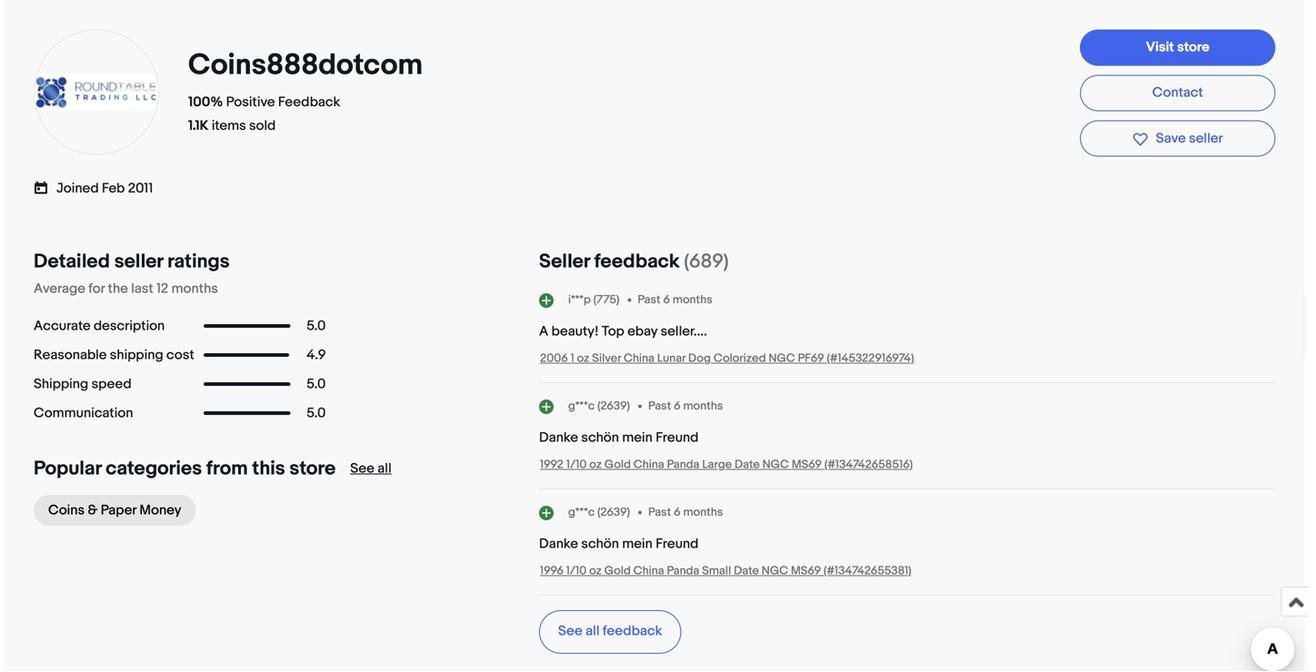 Task type: describe. For each thing, give the bounding box(es) containing it.
0 vertical spatial store
[[1177, 39, 1210, 56]]

communication
[[34, 406, 133, 422]]

100%
[[188, 94, 223, 111]]

detailed seller ratings
[[34, 250, 230, 274]]

oz for 2006
[[577, 352, 590, 366]]

see all feedback link
[[539, 611, 681, 655]]

100% positive feedback 1.1k items sold
[[188, 94, 340, 134]]

popular
[[34, 457, 101, 481]]

2006 1 oz silver china lunar dog colorized ngc pf69 (#145322916974) link
[[540, 352, 914, 366]]

visit
[[1146, 39, 1174, 56]]

6 for dog
[[663, 293, 670, 307]]

danke schön mein freund for 1992
[[539, 430, 699, 447]]

freund for small
[[656, 537, 699, 553]]

oz for 1996
[[589, 565, 602, 579]]

1992
[[540, 458, 564, 472]]

average
[[34, 281, 85, 297]]

accurate description
[[34, 318, 165, 335]]

feb
[[102, 181, 125, 197]]

5.0 for description
[[307, 318, 326, 335]]

(689)
[[684, 250, 729, 274]]

money
[[139, 503, 181, 519]]

ngc for (#134742658516)
[[763, 458, 789, 472]]

cost
[[166, 347, 194, 364]]

panda for small
[[667, 565, 700, 579]]

ms69 for (#134742655381)
[[791, 565, 821, 579]]

china for small
[[634, 565, 664, 579]]

sold
[[249, 118, 276, 134]]

1992 1/10 oz gold china panda large date ngc ms69 (#134742658516)
[[540, 458, 913, 472]]

top
[[602, 324, 625, 340]]

i***p
[[568, 293, 591, 307]]

coins & paper money
[[48, 503, 181, 519]]

date for small
[[734, 565, 759, 579]]

see all link
[[350, 461, 392, 477]]

this
[[252, 457, 285, 481]]

past for small
[[648, 506, 671, 520]]

feedback
[[278, 94, 340, 111]]

4.9
[[307, 347, 326, 364]]

1 vertical spatial feedback
[[603, 624, 662, 640]]

ms69 for (#134742658516)
[[792, 458, 822, 472]]

months for 2006
[[673, 293, 713, 307]]

save
[[1156, 131, 1186, 147]]

(2639) for 1996
[[597, 506, 630, 520]]

1996 1/10 oz gold china panda small date ngc ms69 (#134742655381)
[[540, 565, 912, 579]]

coins & paper money link
[[34, 496, 196, 527]]

pf69
[[798, 352, 824, 366]]

past 6 months for small
[[648, 506, 723, 520]]

past 6 months for dog
[[638, 293, 713, 307]]

danke schön mein freund for 1996
[[539, 537, 699, 553]]

2011
[[128, 181, 153, 197]]

reasonable shipping cost
[[34, 347, 194, 364]]

reasonable
[[34, 347, 107, 364]]

see all feedback
[[558, 624, 662, 640]]

seller
[[539, 250, 590, 274]]

past for large
[[648, 400, 671, 414]]

seller feedback (689)
[[539, 250, 729, 274]]

china for dog
[[624, 352, 655, 366]]

coins888dotcom link
[[188, 48, 429, 83]]

text__icon wrapper image
[[34, 179, 56, 195]]

oz for 1992
[[589, 458, 602, 472]]

danke for 1992
[[539, 430, 578, 447]]

for
[[88, 281, 105, 297]]

positive
[[226, 94, 275, 111]]

the
[[108, 281, 128, 297]]

3 5.0 from the top
[[307, 406, 326, 422]]

last
[[131, 281, 153, 297]]

average for the last 12 months
[[34, 281, 218, 297]]

coins888dotcom
[[188, 48, 423, 83]]

ngc for (#145322916974)
[[769, 352, 795, 366]]

visit store link
[[1080, 30, 1276, 66]]

seller for save
[[1189, 131, 1223, 147]]

g***c for 1996
[[568, 506, 595, 520]]

g***c (2639) for 1992
[[568, 400, 630, 414]]

months for 1996
[[683, 506, 723, 520]]

ebay
[[628, 324, 658, 340]]

i***p (775)
[[568, 293, 620, 307]]

joined feb 2011
[[56, 181, 153, 197]]

save seller button
[[1080, 121, 1276, 157]]

1996 1/10 oz gold china panda small date ngc ms69 (#134742655381) link
[[540, 565, 912, 579]]

all for see all feedback
[[586, 624, 600, 640]]

past 6 months for large
[[648, 400, 723, 414]]

coins
[[48, 503, 85, 519]]

12
[[156, 281, 168, 297]]

1/10 for 1996
[[566, 565, 587, 579]]

categories
[[106, 457, 202, 481]]

a
[[539, 324, 548, 340]]



Task type: locate. For each thing, give the bounding box(es) containing it.
1 vertical spatial store
[[290, 457, 336, 481]]

1 vertical spatial 6
[[674, 400, 681, 414]]

(#134742658516)
[[825, 458, 913, 472]]

(2639) for 1992
[[597, 400, 630, 414]]

2 vertical spatial ngc
[[762, 565, 788, 579]]

panda left large
[[667, 458, 700, 472]]

months up seller....
[[673, 293, 713, 307]]

freund for large
[[656, 430, 699, 447]]

1996
[[540, 565, 564, 579]]

danke for 1996
[[539, 537, 578, 553]]

0 vertical spatial 1/10
[[566, 458, 587, 472]]

date right small
[[734, 565, 759, 579]]

2 gold from the top
[[604, 565, 631, 579]]

1 vertical spatial (2639)
[[597, 506, 630, 520]]

2 mein from the top
[[622, 537, 653, 553]]

2 freund from the top
[[656, 537, 699, 553]]

joined
[[56, 181, 99, 197]]

6 down lunar
[[674, 400, 681, 414]]

oz right 1996 on the bottom
[[589, 565, 602, 579]]

&
[[88, 503, 98, 519]]

ngc for (#134742655381)
[[762, 565, 788, 579]]

colorized
[[714, 352, 766, 366]]

0 vertical spatial past
[[638, 293, 661, 307]]

1 panda from the top
[[667, 458, 700, 472]]

6 for large
[[674, 400, 681, 414]]

danke up 1996 on the bottom
[[539, 537, 578, 553]]

mein
[[622, 430, 653, 447], [622, 537, 653, 553]]

1 g***c from the top
[[568, 400, 595, 414]]

1 vertical spatial past
[[648, 400, 671, 414]]

seller up last
[[114, 250, 163, 274]]

1 vertical spatial oz
[[589, 458, 602, 472]]

1 vertical spatial china
[[634, 458, 664, 472]]

0 horizontal spatial all
[[378, 461, 392, 477]]

all for see all
[[378, 461, 392, 477]]

seller inside "save seller" button
[[1189, 131, 1223, 147]]

0 vertical spatial feedback
[[594, 250, 680, 274]]

danke up 1992
[[539, 430, 578, 447]]

feedback
[[594, 250, 680, 274], [603, 624, 662, 640]]

past for dog
[[638, 293, 661, 307]]

1 vertical spatial ms69
[[791, 565, 821, 579]]

danke schön mein freund up 1996 on the bottom
[[539, 537, 699, 553]]

small
[[702, 565, 731, 579]]

1 vertical spatial 5.0
[[307, 377, 326, 393]]

1/10 right 1996 on the bottom
[[566, 565, 587, 579]]

large
[[702, 458, 732, 472]]

6
[[663, 293, 670, 307], [674, 400, 681, 414], [674, 506, 681, 520]]

g***c
[[568, 400, 595, 414], [568, 506, 595, 520]]

0 vertical spatial 5.0
[[307, 318, 326, 335]]

0 horizontal spatial see
[[350, 461, 375, 477]]

1 vertical spatial ngc
[[763, 458, 789, 472]]

1/10
[[566, 458, 587, 472], [566, 565, 587, 579]]

mein for large
[[622, 430, 653, 447]]

1 vertical spatial all
[[586, 624, 600, 640]]

seller for detailed
[[114, 250, 163, 274]]

visit store
[[1146, 39, 1210, 56]]

6 for small
[[674, 506, 681, 520]]

danke schön mein freund up 1992
[[539, 430, 699, 447]]

0 vertical spatial seller
[[1189, 131, 1223, 147]]

description
[[94, 318, 165, 335]]

0 vertical spatial danke
[[539, 430, 578, 447]]

2 vertical spatial 6
[[674, 506, 681, 520]]

panda left small
[[667, 565, 700, 579]]

months down large
[[683, 506, 723, 520]]

1 vertical spatial mein
[[622, 537, 653, 553]]

1 horizontal spatial all
[[586, 624, 600, 640]]

0 vertical spatial ms69
[[792, 458, 822, 472]]

beauty!
[[552, 324, 599, 340]]

2 g***c from the top
[[568, 506, 595, 520]]

1 schön from the top
[[581, 430, 619, 447]]

shipping speed
[[34, 377, 132, 393]]

past down lunar
[[648, 400, 671, 414]]

china down the ebay
[[624, 352, 655, 366]]

see for see all
[[350, 461, 375, 477]]

ngc
[[769, 352, 795, 366], [763, 458, 789, 472], [762, 565, 788, 579]]

g***c for 1992
[[568, 400, 595, 414]]

6 up seller....
[[663, 293, 670, 307]]

seller right save
[[1189, 131, 1223, 147]]

see
[[350, 461, 375, 477], [558, 624, 583, 640]]

1 (2639) from the top
[[597, 400, 630, 414]]

months down ratings
[[172, 281, 218, 297]]

1
[[571, 352, 574, 366]]

a beauty!    top ebay seller....
[[539, 324, 707, 340]]

0 vertical spatial g***c
[[568, 400, 595, 414]]

past up the ebay
[[638, 293, 661, 307]]

past 6 months up seller....
[[638, 293, 713, 307]]

(#134742655381)
[[824, 565, 912, 579]]

0 vertical spatial 6
[[663, 293, 670, 307]]

1 vertical spatial panda
[[667, 565, 700, 579]]

1.1k
[[188, 118, 209, 134]]

gold for 1996
[[604, 565, 631, 579]]

2006 1 oz silver china lunar dog colorized ngc pf69 (#145322916974)
[[540, 352, 914, 366]]

(#145322916974)
[[827, 352, 914, 366]]

2 (2639) from the top
[[597, 506, 630, 520]]

see all
[[350, 461, 392, 477]]

0 vertical spatial panda
[[667, 458, 700, 472]]

detailed
[[34, 250, 110, 274]]

mein for small
[[622, 537, 653, 553]]

0 vertical spatial freund
[[656, 430, 699, 447]]

dog
[[688, 352, 711, 366]]

schön for 1992
[[581, 430, 619, 447]]

1 vertical spatial danke
[[539, 537, 578, 553]]

6 down 1992 1/10 oz gold china panda large date ngc ms69 (#134742658516)
[[674, 506, 681, 520]]

5.0 for speed
[[307, 377, 326, 393]]

1 danke from the top
[[539, 430, 578, 447]]

months down dog
[[683, 400, 723, 414]]

store right visit at top
[[1177, 39, 1210, 56]]

2 vertical spatial past 6 months
[[648, 506, 723, 520]]

gold for 1992
[[605, 458, 631, 472]]

china
[[624, 352, 655, 366], [634, 458, 664, 472], [634, 565, 664, 579]]

0 horizontal spatial store
[[290, 457, 336, 481]]

1/10 right 1992
[[566, 458, 587, 472]]

2 1/10 from the top
[[566, 565, 587, 579]]

2 g***c (2639) from the top
[[568, 506, 630, 520]]

g***c (2639)
[[568, 400, 630, 414], [568, 506, 630, 520]]

ngc right small
[[762, 565, 788, 579]]

oz right 1
[[577, 352, 590, 366]]

popular categories from this store
[[34, 457, 336, 481]]

lunar
[[657, 352, 686, 366]]

0 vertical spatial schön
[[581, 430, 619, 447]]

0 horizontal spatial seller
[[114, 250, 163, 274]]

items
[[212, 118, 246, 134]]

coins888dotcom image
[[33, 74, 160, 111]]

1 vertical spatial g***c (2639)
[[568, 506, 630, 520]]

2 5.0 from the top
[[307, 377, 326, 393]]

silver
[[592, 352, 621, 366]]

0 vertical spatial danke schön mein freund
[[539, 430, 699, 447]]

1 5.0 from the top
[[307, 318, 326, 335]]

gold right 1992
[[605, 458, 631, 472]]

0 vertical spatial china
[[624, 352, 655, 366]]

0 vertical spatial mein
[[622, 430, 653, 447]]

0 vertical spatial g***c (2639)
[[568, 400, 630, 414]]

date
[[735, 458, 760, 472], [734, 565, 759, 579]]

1 vertical spatial schön
[[581, 537, 619, 553]]

0 vertical spatial ngc
[[769, 352, 795, 366]]

1 horizontal spatial see
[[558, 624, 583, 640]]

(775)
[[594, 293, 620, 307]]

1 vertical spatial see
[[558, 624, 583, 640]]

0 vertical spatial date
[[735, 458, 760, 472]]

contact link
[[1080, 75, 1276, 111]]

schön for 1996
[[581, 537, 619, 553]]

ms69 left (#134742658516)
[[792, 458, 822, 472]]

2006
[[540, 352, 568, 366]]

ngc right large
[[763, 458, 789, 472]]

gold up see all feedback
[[604, 565, 631, 579]]

0 vertical spatial gold
[[605, 458, 631, 472]]

0 vertical spatial see
[[350, 461, 375, 477]]

1 vertical spatial g***c
[[568, 506, 595, 520]]

ms69
[[792, 458, 822, 472], [791, 565, 821, 579]]

oz right 1992
[[589, 458, 602, 472]]

1 vertical spatial 1/10
[[566, 565, 587, 579]]

1 vertical spatial date
[[734, 565, 759, 579]]

past down 1992 1/10 oz gold china panda large date ngc ms69 (#134742658516)
[[648, 506, 671, 520]]

1 vertical spatial freund
[[656, 537, 699, 553]]

all
[[378, 461, 392, 477], [586, 624, 600, 640]]

past
[[638, 293, 661, 307], [648, 400, 671, 414], [648, 506, 671, 520]]

(2639)
[[597, 400, 630, 414], [597, 506, 630, 520]]

months for 1992
[[683, 400, 723, 414]]

2 vertical spatial oz
[[589, 565, 602, 579]]

schön down silver
[[581, 430, 619, 447]]

2 danke schön mein freund from the top
[[539, 537, 699, 553]]

store
[[1177, 39, 1210, 56], [290, 457, 336, 481]]

ngc left the pf69 at right bottom
[[769, 352, 795, 366]]

1 gold from the top
[[605, 458, 631, 472]]

ms69 left (#134742655381)
[[791, 565, 821, 579]]

1 vertical spatial past 6 months
[[648, 400, 723, 414]]

paper
[[101, 503, 136, 519]]

schön
[[581, 430, 619, 447], [581, 537, 619, 553]]

schön up see all feedback
[[581, 537, 619, 553]]

china left small
[[634, 565, 664, 579]]

0 vertical spatial oz
[[577, 352, 590, 366]]

save seller
[[1156, 131, 1223, 147]]

1 horizontal spatial store
[[1177, 39, 1210, 56]]

seller....
[[661, 324, 707, 340]]

freund
[[656, 430, 699, 447], [656, 537, 699, 553]]

see for see all feedback
[[558, 624, 583, 640]]

shipping
[[110, 347, 163, 364]]

0 vertical spatial (2639)
[[597, 400, 630, 414]]

freund up 1992 1/10 oz gold china panda large date ngc ms69 (#134742658516)
[[656, 430, 699, 447]]

1 vertical spatial seller
[[114, 250, 163, 274]]

china for large
[[634, 458, 664, 472]]

date for large
[[735, 458, 760, 472]]

1 danke schön mein freund from the top
[[539, 430, 699, 447]]

1 mein from the top
[[622, 430, 653, 447]]

china left large
[[634, 458, 664, 472]]

date right large
[[735, 458, 760, 472]]

1 g***c (2639) from the top
[[568, 400, 630, 414]]

freund up 1996 1/10 oz gold china panda small date ngc ms69 (#134742655381) link
[[656, 537, 699, 553]]

store right this
[[290, 457, 336, 481]]

2 danke from the top
[[539, 537, 578, 553]]

danke
[[539, 430, 578, 447], [539, 537, 578, 553]]

0 vertical spatial all
[[378, 461, 392, 477]]

past 6 months down dog
[[648, 400, 723, 414]]

past 6 months
[[638, 293, 713, 307], [648, 400, 723, 414], [648, 506, 723, 520]]

see inside see all feedback link
[[558, 624, 583, 640]]

2 panda from the top
[[667, 565, 700, 579]]

1 vertical spatial danke schön mein freund
[[539, 537, 699, 553]]

panda for large
[[667, 458, 700, 472]]

0 vertical spatial past 6 months
[[638, 293, 713, 307]]

contact
[[1153, 85, 1203, 101]]

1/10 for 1992
[[566, 458, 587, 472]]

2 vertical spatial china
[[634, 565, 664, 579]]

2 vertical spatial past
[[648, 506, 671, 520]]

1 freund from the top
[[656, 430, 699, 447]]

1992 1/10 oz gold china panda large date ngc ms69 (#134742658516) link
[[540, 458, 913, 472]]

accurate
[[34, 318, 91, 335]]

g***c (2639) for 1996
[[568, 506, 630, 520]]

1 1/10 from the top
[[566, 458, 587, 472]]

2 schön from the top
[[581, 537, 619, 553]]

1 horizontal spatial seller
[[1189, 131, 1223, 147]]

shipping
[[34, 377, 88, 393]]

2 vertical spatial 5.0
[[307, 406, 326, 422]]

seller
[[1189, 131, 1223, 147], [114, 250, 163, 274]]

from
[[206, 457, 248, 481]]

1 vertical spatial gold
[[604, 565, 631, 579]]

ratings
[[167, 250, 230, 274]]

past 6 months down large
[[648, 506, 723, 520]]

oz
[[577, 352, 590, 366], [589, 458, 602, 472], [589, 565, 602, 579]]

speed
[[91, 377, 132, 393]]

months
[[172, 281, 218, 297], [673, 293, 713, 307], [683, 400, 723, 414], [683, 506, 723, 520]]



Task type: vqa. For each thing, say whether or not it's contained in the screenshot.
'Sporting Goods' link
no



